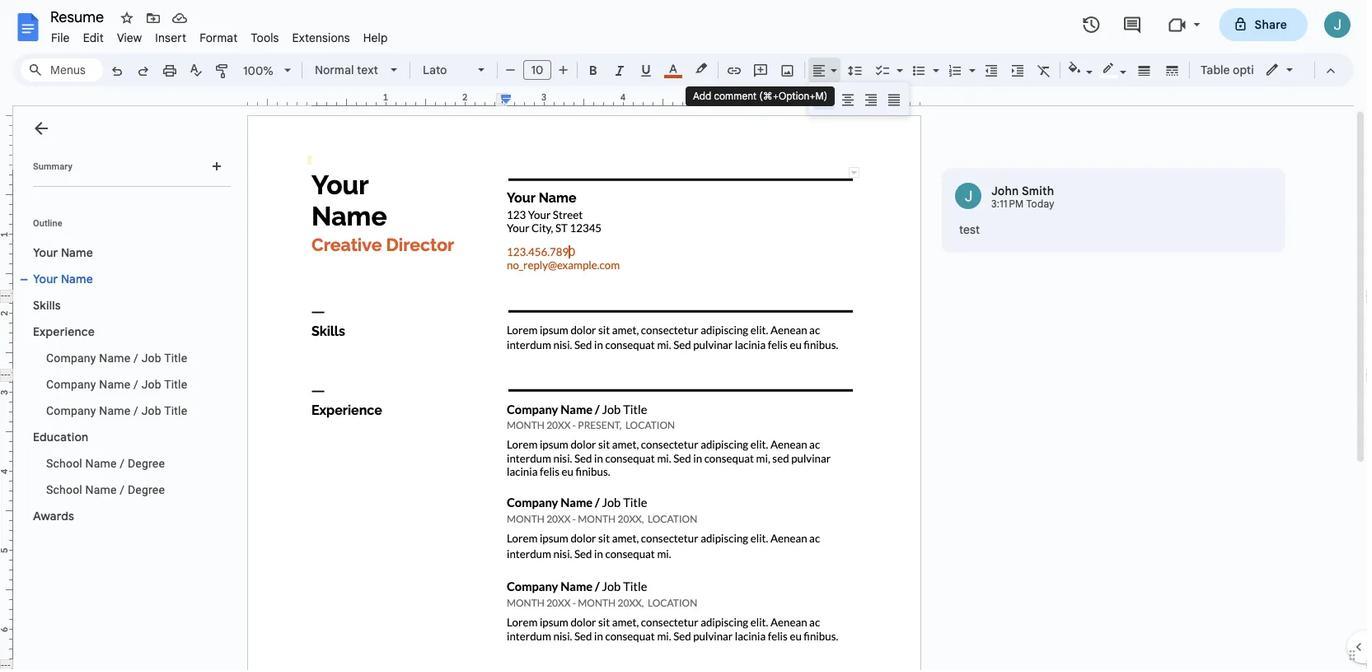 Task type: vqa. For each thing, say whether or not it's contained in the screenshot.
middle "Company Name / Job Title"
yes



Task type: locate. For each thing, give the bounding box(es) containing it.
your
[[33, 246, 58, 260], [33, 272, 58, 286]]

1 vertical spatial job
[[141, 378, 161, 391]]

view menu item
[[110, 28, 149, 47]]

list containing john smith
[[942, 168, 1286, 253]]

1 vertical spatial school name / degree
[[46, 483, 165, 497]]

outline heading
[[13, 217, 237, 240]]

3:11 pm
[[991, 198, 1024, 211]]

test
[[959, 222, 980, 237]]

menu bar inside menu bar banner
[[44, 21, 394, 49]]

0 vertical spatial school name / degree
[[46, 457, 165, 471]]

options
[[1233, 63, 1273, 77]]

1 company from the top
[[46, 351, 96, 365]]

share button
[[1219, 8, 1308, 41]]

Zoom field
[[236, 59, 298, 83]]

summary
[[33, 161, 72, 171]]

2 vertical spatial company
[[46, 404, 96, 418]]

1 school name / degree from the top
[[46, 457, 165, 471]]

1 vertical spatial your name
[[33, 272, 93, 286]]

1 vertical spatial title
[[164, 378, 187, 391]]

0 vertical spatial your name
[[33, 246, 93, 260]]

format
[[200, 30, 238, 45]]

2 your from the top
[[33, 272, 58, 286]]

share
[[1255, 17, 1287, 32]]

john smith 3:11 pm today
[[991, 184, 1054, 211]]

menu
[[808, 82, 909, 115]]

0 vertical spatial degree
[[128, 457, 165, 471]]

application
[[0, 0, 1367, 671]]

Menus field
[[21, 59, 103, 82]]

main toolbar
[[102, 0, 1282, 639]]

experience
[[33, 325, 95, 339]]

0 vertical spatial your
[[33, 246, 58, 260]]

menu bar
[[44, 21, 394, 49]]

your name down "outline"
[[33, 246, 93, 260]]

edit menu item
[[76, 28, 110, 47]]

/
[[133, 351, 138, 365], [133, 378, 138, 391], [133, 404, 138, 418], [120, 457, 125, 471], [120, 483, 125, 497]]

0 vertical spatial title
[[164, 351, 187, 365]]

0 vertical spatial company
[[46, 351, 96, 365]]

0 vertical spatial job
[[141, 351, 161, 365]]

mode and view toolbar
[[1253, 54, 1344, 87]]

1 company name / job title from the top
[[46, 351, 187, 365]]

company
[[46, 351, 96, 365], [46, 378, 96, 391], [46, 404, 96, 418]]

your name
[[33, 246, 93, 260], [33, 272, 93, 286]]

1 vertical spatial company name / job title
[[46, 378, 187, 391]]

background color image
[[1065, 59, 1084, 78]]

your down "outline"
[[33, 246, 58, 260]]

your name up skills
[[33, 272, 93, 286]]

summary heading
[[33, 160, 72, 173]]

name
[[61, 246, 93, 260], [61, 272, 93, 286], [99, 351, 130, 365], [99, 378, 130, 391], [99, 404, 130, 418], [85, 457, 117, 471], [85, 483, 117, 497]]

2 vertical spatial job
[[141, 404, 161, 418]]

job
[[141, 351, 161, 365], [141, 378, 161, 391], [141, 404, 161, 418]]

school name / degree down the education
[[46, 457, 165, 471]]

school name / degree up awards
[[46, 483, 165, 497]]

font list. lato selected. option
[[423, 59, 468, 82]]

3 company from the top
[[46, 404, 96, 418]]

0 vertical spatial school
[[46, 457, 82, 471]]

3 company name / job title from the top
[[46, 404, 187, 418]]

2 company name / job title from the top
[[46, 378, 187, 391]]

school
[[46, 457, 82, 471], [46, 483, 82, 497]]

menu bar containing file
[[44, 21, 394, 49]]

border width image
[[1135, 59, 1154, 82]]

2 degree from the top
[[128, 483, 165, 497]]

school down the education
[[46, 457, 82, 471]]

2 company from the top
[[46, 378, 96, 391]]

0 vertical spatial company name / job title
[[46, 351, 187, 365]]

list
[[942, 168, 1286, 253]]

school up awards
[[46, 483, 82, 497]]

extensions
[[292, 30, 350, 45]]

1 vertical spatial your
[[33, 272, 58, 286]]

outline
[[33, 218, 62, 228]]

menu inside application
[[808, 82, 909, 115]]

file
[[51, 30, 70, 45]]

list inside application
[[942, 168, 1286, 253]]

2 vertical spatial company name / job title
[[46, 404, 187, 418]]

john
[[991, 184, 1019, 198]]

title
[[164, 351, 187, 365], [164, 378, 187, 391], [164, 404, 187, 418]]

school name / degree
[[46, 457, 165, 471], [46, 483, 165, 497]]

today
[[1026, 198, 1054, 211]]

1 vertical spatial school
[[46, 483, 82, 497]]

1 vertical spatial degree
[[128, 483, 165, 497]]

2 your name from the top
[[33, 272, 93, 286]]

company name / job title
[[46, 351, 187, 365], [46, 378, 187, 391], [46, 404, 187, 418]]

highlight color image
[[692, 59, 710, 78]]

1 vertical spatial company
[[46, 378, 96, 391]]

1 your from the top
[[33, 246, 58, 260]]

your up skills
[[33, 272, 58, 286]]

2 vertical spatial title
[[164, 404, 187, 418]]

degree
[[128, 457, 165, 471], [128, 483, 165, 497]]



Task type: describe. For each thing, give the bounding box(es) containing it.
3 job from the top
[[141, 404, 161, 418]]

text color image
[[664, 59, 682, 78]]

john smith image
[[955, 183, 981, 209]]

normal text
[[315, 63, 378, 77]]

1 degree from the top
[[128, 457, 165, 471]]

text
[[357, 63, 378, 77]]

help
[[363, 30, 388, 45]]

table options button
[[1193, 58, 1281, 82]]

checklist menu image
[[892, 59, 903, 65]]

table
[[1201, 63, 1230, 77]]

application containing share
[[0, 0, 1367, 671]]

document outline element
[[13, 106, 237, 671]]

education
[[33, 430, 88, 445]]

help menu item
[[357, 28, 394, 47]]

skills
[[33, 298, 61, 313]]

edit
[[83, 30, 104, 45]]

1 title from the top
[[164, 351, 187, 365]]

Font size field
[[523, 60, 558, 81]]

2 school name / degree from the top
[[46, 483, 165, 497]]

1 job from the top
[[141, 351, 161, 365]]

2 job from the top
[[141, 378, 161, 391]]

click to select borders image
[[849, 167, 859, 178]]

border dash image
[[1163, 59, 1182, 82]]

2 school from the top
[[46, 483, 82, 497]]

insert image image
[[778, 59, 797, 82]]

1 school from the top
[[46, 457, 82, 471]]

insert
[[155, 30, 186, 45]]

view
[[117, 30, 142, 45]]

Zoom text field
[[239, 59, 279, 82]]

line & paragraph spacing image
[[846, 59, 865, 82]]

Rename text field
[[44, 7, 114, 26]]

Font size text field
[[524, 60, 550, 80]]

tools
[[251, 30, 279, 45]]

extensions menu item
[[286, 28, 357, 47]]

awards
[[33, 509, 74, 524]]

2 title from the top
[[164, 378, 187, 391]]

file menu item
[[44, 28, 76, 47]]

lato
[[423, 63, 447, 77]]

1 your name from the top
[[33, 246, 93, 260]]

tools menu item
[[244, 28, 286, 47]]

styles list. normal text selected. option
[[315, 59, 381, 82]]

normal
[[315, 63, 354, 77]]

menu bar banner
[[0, 0, 1367, 671]]

insert menu item
[[149, 28, 193, 47]]

smith
[[1022, 184, 1054, 198]]

3 title from the top
[[164, 404, 187, 418]]

Star checkbox
[[115, 7, 138, 30]]

table options
[[1201, 63, 1273, 77]]

format menu item
[[193, 28, 244, 47]]



